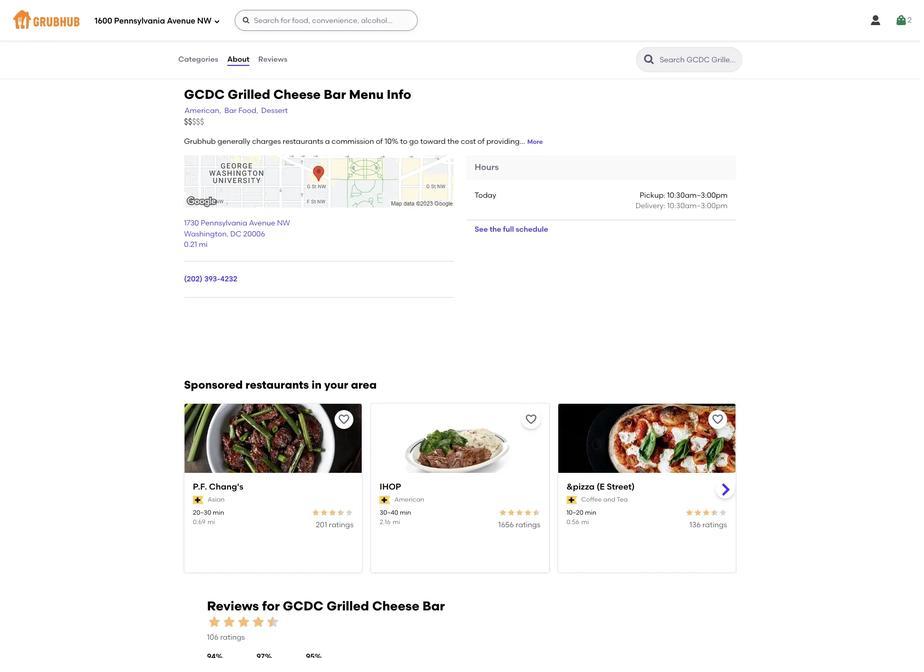 Task type: describe. For each thing, give the bounding box(es) containing it.
charges
[[252, 137, 281, 146]]

food,
[[239, 106, 258, 115]]

20006
[[243, 230, 265, 238]]

1730
[[184, 219, 199, 228]]

nw for 1730 pennsylvania avenue nw washington , dc 20006 0.21 mi
[[277, 219, 290, 228]]

20–30 min 0.69 mi
[[193, 509, 224, 526]]

svg image
[[214, 18, 220, 24]]

ratings for &pizza (e street)
[[703, 520, 728, 529]]

tea
[[617, 496, 628, 503]]

106 ratings
[[207, 633, 245, 642]]

1 horizontal spatial svg image
[[870, 14, 883, 27]]

1656
[[499, 520, 514, 529]]

american, button
[[184, 105, 222, 117]]

providing
[[487, 137, 520, 146]]

p.f. chang's
[[193, 482, 244, 492]]

&pizza (e street) link
[[567, 482, 728, 493]]

reviews for reviews for gcdc grilled cheese bar
[[207, 599, 259, 614]]

0.69
[[193, 518, 206, 526]]

street)
[[607, 482, 635, 492]]

area
[[351, 378, 377, 392]]

save this restaurant image for ihop
[[525, 414, 538, 426]]

a
[[325, 137, 330, 146]]

see
[[475, 225, 488, 234]]

1 10:30am–3:00pm from the top
[[668, 191, 728, 200]]

sponsored restaurants in your area
[[184, 378, 377, 392]]

avenue for 1730 pennsylvania avenue nw washington , dc 20006 0.21 mi
[[249, 219, 275, 228]]

for
[[262, 599, 280, 614]]

1 vertical spatial restaurants
[[246, 378, 309, 392]]

american, bar food, dessert
[[185, 106, 288, 115]]

ihop
[[380, 482, 402, 492]]

the inside button
[[490, 225, 502, 234]]

pickup: 10:30am–3:00pm delivery: 10:30am–3:00pm
[[636, 191, 728, 210]]

save this restaurant button for chang's
[[335, 410, 354, 429]]

reviews button
[[258, 41, 288, 78]]

1656 ratings
[[499, 520, 541, 529]]

0 vertical spatial grilled
[[228, 87, 271, 102]]

ratings right 106
[[220, 633, 245, 642]]

washington
[[184, 230, 227, 238]]

and
[[604, 496, 616, 503]]

1600 pennsylvania avenue nw
[[95, 16, 212, 25]]

4232
[[220, 275, 238, 284]]

0 vertical spatial gcdc
[[184, 87, 225, 102]]

grubhub generally charges restaurants a commission of 10% to go toward the cost of providing ... more
[[184, 137, 543, 146]]

chang's
[[209, 482, 244, 492]]

toward
[[421, 137, 446, 146]]

categories
[[178, 55, 219, 64]]

about button
[[227, 41, 250, 78]]

pennsylvania for 1730
[[201, 219, 247, 228]]

1600
[[95, 16, 112, 25]]

2
[[908, 16, 912, 25]]

save this restaurant button for (e
[[709, 410, 728, 429]]

ihop link
[[380, 482, 541, 493]]

pickup:
[[640, 191, 666, 200]]

$$
[[184, 117, 192, 127]]

pennsylvania for 1600
[[114, 16, 165, 25]]

your
[[324, 378, 349, 392]]

min for p.f. chang's
[[213, 509, 224, 517]]

1730 pennsylvania avenue nw washington , dc 20006 0.21 mi
[[184, 219, 290, 249]]

save this restaurant image
[[712, 414, 725, 426]]

0.21
[[184, 240, 197, 249]]

(202) 393-4232
[[184, 275, 238, 284]]

about
[[227, 55, 250, 64]]

mi for ihop
[[393, 518, 400, 526]]

more button
[[528, 137, 543, 147]]

$$$$$
[[184, 117, 204, 127]]

american,
[[185, 106, 221, 115]]

0 vertical spatial the
[[448, 137, 459, 146]]

american
[[395, 496, 425, 503]]

search icon image
[[644, 53, 656, 66]]

delivery:
[[636, 201, 666, 210]]

1 vertical spatial bar
[[225, 106, 237, 115]]

today
[[475, 191, 497, 200]]

categories button
[[178, 41, 219, 78]]

20–30
[[193, 509, 211, 517]]

see the full schedule button
[[467, 220, 557, 239]]

p.f.
[[193, 482, 207, 492]]

10%
[[385, 137, 399, 146]]

(e
[[597, 482, 605, 492]]

&pizza (e street) logo image
[[559, 404, 736, 492]]

dessert
[[262, 106, 288, 115]]

ihop logo image
[[372, 404, 549, 492]]

,
[[227, 230, 229, 238]]

30–40
[[380, 509, 399, 517]]

min for &pizza (e street)
[[585, 509, 597, 517]]

393-
[[204, 275, 220, 284]]

10–20
[[567, 509, 584, 517]]

mi inside '1730 pennsylvania avenue nw washington , dc 20006 0.21 mi'
[[199, 240, 208, 249]]

1 vertical spatial gcdc
[[283, 599, 324, 614]]



Task type: locate. For each thing, give the bounding box(es) containing it.
mi right 0.56
[[582, 518, 589, 526]]

save this restaurant button
[[335, 410, 354, 429], [522, 410, 541, 429], [709, 410, 728, 429]]

min inside '30–40 min 2.16 mi'
[[400, 509, 411, 517]]

subscription pass image for ihop
[[380, 496, 391, 504]]

0 vertical spatial restaurants
[[283, 137, 324, 146]]

mi for p.f. chang's
[[208, 518, 215, 526]]

ratings for p.f. chang's
[[329, 520, 354, 529]]

0 horizontal spatial grilled
[[228, 87, 271, 102]]

3 min from the left
[[585, 509, 597, 517]]

hours
[[475, 162, 499, 172]]

1 horizontal spatial avenue
[[249, 219, 275, 228]]

0 vertical spatial cheese
[[274, 87, 321, 102]]

gcdc up american,
[[184, 87, 225, 102]]

1 horizontal spatial grilled
[[327, 599, 369, 614]]

p.f. chang's  logo image
[[185, 404, 362, 492]]

subscription pass image down p.f.
[[193, 496, 204, 504]]

0 horizontal spatial nw
[[197, 16, 212, 25]]

in
[[312, 378, 322, 392]]

1 of from the left
[[376, 137, 383, 146]]

mi right 2.16
[[393, 518, 400, 526]]

menu
[[349, 87, 384, 102]]

min inside 10–20 min 0.56 mi
[[585, 509, 597, 517]]

0 horizontal spatial subscription pass image
[[193, 496, 204, 504]]

main navigation navigation
[[0, 0, 921, 41]]

0 vertical spatial nw
[[197, 16, 212, 25]]

ratings
[[329, 520, 354, 529], [516, 520, 541, 529], [703, 520, 728, 529], [220, 633, 245, 642]]

0.56
[[567, 518, 580, 526]]

0 horizontal spatial save this restaurant image
[[338, 414, 351, 426]]

2.16
[[380, 518, 391, 526]]

0 horizontal spatial bar
[[225, 106, 237, 115]]

201
[[316, 520, 327, 529]]

1 min from the left
[[213, 509, 224, 517]]

1 vertical spatial 10:30am–3:00pm
[[668, 201, 728, 210]]

0 vertical spatial bar
[[324, 87, 346, 102]]

min inside 20–30 min 0.69 mi
[[213, 509, 224, 517]]

1 horizontal spatial bar
[[324, 87, 346, 102]]

min
[[213, 509, 224, 517], [400, 509, 411, 517], [585, 509, 597, 517]]

mi inside 20–30 min 0.69 mi
[[208, 518, 215, 526]]

0 horizontal spatial the
[[448, 137, 459, 146]]

star icon image
[[312, 509, 320, 517], [320, 509, 329, 517], [329, 509, 337, 517], [337, 509, 345, 517], [337, 509, 345, 517], [345, 509, 354, 517], [499, 509, 507, 517], [507, 509, 516, 517], [516, 509, 524, 517], [524, 509, 532, 517], [532, 509, 541, 517], [532, 509, 541, 517], [686, 509, 694, 517], [694, 509, 703, 517], [703, 509, 711, 517], [711, 509, 719, 517], [711, 509, 719, 517], [719, 509, 728, 517], [207, 615, 222, 629], [222, 615, 236, 629], [236, 615, 251, 629], [251, 615, 266, 629], [266, 615, 280, 629], [266, 615, 280, 629]]

2 save this restaurant image from the left
[[525, 414, 538, 426]]

the left full
[[490, 225, 502, 234]]

1 horizontal spatial min
[[400, 509, 411, 517]]

0 horizontal spatial svg image
[[242, 16, 250, 25]]

restaurants
[[283, 137, 324, 146], [246, 378, 309, 392]]

136
[[690, 520, 701, 529]]

go
[[410, 137, 419, 146]]

1 horizontal spatial gcdc
[[283, 599, 324, 614]]

nw for 1600 pennsylvania avenue nw
[[197, 16, 212, 25]]

see the full schedule
[[475, 225, 549, 234]]

sponsored
[[184, 378, 243, 392]]

0 vertical spatial 10:30am–3:00pm
[[668, 191, 728, 200]]

reviews for reviews
[[259, 55, 288, 64]]

1 horizontal spatial cheese
[[372, 599, 420, 614]]

1 horizontal spatial pennsylvania
[[201, 219, 247, 228]]

0 horizontal spatial of
[[376, 137, 383, 146]]

subscription pass image for &pizza (e street)
[[567, 496, 578, 504]]

ratings right the 201
[[329, 520, 354, 529]]

p.f. chang's link
[[193, 482, 354, 493]]

commission
[[332, 137, 374, 146]]

ratings right 1656 on the right
[[516, 520, 541, 529]]

10–20 min 0.56 mi
[[567, 509, 597, 526]]

save this restaurant image
[[338, 414, 351, 426], [525, 414, 538, 426]]

avenue
[[167, 16, 196, 25], [249, 219, 275, 228]]

0 horizontal spatial pennsylvania
[[114, 16, 165, 25]]

1 save this restaurant image from the left
[[338, 414, 351, 426]]

mi down washington
[[199, 240, 208, 249]]

of left 10%
[[376, 137, 383, 146]]

136 ratings
[[690, 520, 728, 529]]

grubhub
[[184, 137, 216, 146]]

0 vertical spatial avenue
[[167, 16, 196, 25]]

&pizza (e street)
[[567, 482, 635, 492]]

201 ratings
[[316, 520, 354, 529]]

the left cost
[[448, 137, 459, 146]]

min down american
[[400, 509, 411, 517]]

1 save this restaurant button from the left
[[335, 410, 354, 429]]

full
[[503, 225, 514, 234]]

1 vertical spatial the
[[490, 225, 502, 234]]

2 horizontal spatial svg image
[[896, 14, 908, 27]]

1 vertical spatial nw
[[277, 219, 290, 228]]

106
[[207, 633, 219, 642]]

min for ihop
[[400, 509, 411, 517]]

ratings for ihop
[[516, 520, 541, 529]]

coffee
[[582, 496, 602, 503]]

mi inside '30–40 min 2.16 mi'
[[393, 518, 400, 526]]

pennsylvania right 1600
[[114, 16, 165, 25]]

2 of from the left
[[478, 137, 485, 146]]

subscription pass image for p.f. chang's
[[193, 496, 204, 504]]

subscription pass image up 10–20
[[567, 496, 578, 504]]

info
[[387, 87, 412, 102]]

gcdc right for
[[283, 599, 324, 614]]

2 subscription pass image from the left
[[380, 496, 391, 504]]

1 vertical spatial cheese
[[372, 599, 420, 614]]

10:30am–3:00pm right 'delivery:'
[[668, 201, 728, 210]]

10:30am–3:00pm right pickup:
[[668, 191, 728, 200]]

2 horizontal spatial subscription pass image
[[567, 496, 578, 504]]

0 horizontal spatial avenue
[[167, 16, 196, 25]]

...
[[520, 137, 526, 146]]

of
[[376, 137, 383, 146], [478, 137, 485, 146]]

nw inside '1730 pennsylvania avenue nw washington , dc 20006 0.21 mi'
[[277, 219, 290, 228]]

1 subscription pass image from the left
[[193, 496, 204, 504]]

to
[[401, 137, 408, 146]]

bar food, button
[[224, 105, 259, 117]]

2 button
[[896, 11, 912, 30]]

2 horizontal spatial bar
[[423, 599, 445, 614]]

1 horizontal spatial subscription pass image
[[380, 496, 391, 504]]

1 horizontal spatial save this restaurant image
[[525, 414, 538, 426]]

reviews
[[259, 55, 288, 64], [207, 599, 259, 614]]

1 horizontal spatial the
[[490, 225, 502, 234]]

1 horizontal spatial of
[[478, 137, 485, 146]]

cost
[[461, 137, 476, 146]]

0 vertical spatial pennsylvania
[[114, 16, 165, 25]]

2 vertical spatial bar
[[423, 599, 445, 614]]

svg image
[[870, 14, 883, 27], [896, 14, 908, 27], [242, 16, 250, 25]]

ratings right 136
[[703, 520, 728, 529]]

30–40 min 2.16 mi
[[380, 509, 411, 526]]

the
[[448, 137, 459, 146], [490, 225, 502, 234]]

subscription pass image
[[193, 496, 204, 504], [380, 496, 391, 504], [567, 496, 578, 504]]

3 subscription pass image from the left
[[567, 496, 578, 504]]

0 horizontal spatial gcdc
[[184, 87, 225, 102]]

2 horizontal spatial min
[[585, 509, 597, 517]]

&pizza
[[567, 482, 595, 492]]

dc
[[230, 230, 242, 238]]

2 save this restaurant button from the left
[[522, 410, 541, 429]]

Search for food, convenience, alcohol... search field
[[235, 10, 418, 31]]

1 horizontal spatial nw
[[277, 219, 290, 228]]

1 vertical spatial grilled
[[327, 599, 369, 614]]

1 vertical spatial avenue
[[249, 219, 275, 228]]

Search GCDC Grilled Cheese Bar search field
[[659, 55, 739, 65]]

0 horizontal spatial cheese
[[274, 87, 321, 102]]

avenue for 1600 pennsylvania avenue nw
[[167, 16, 196, 25]]

coffee and tea
[[582, 496, 628, 503]]

of right cost
[[478, 137, 485, 146]]

1 vertical spatial reviews
[[207, 599, 259, 614]]

restaurants left a
[[283, 137, 324, 146]]

reviews up 106 ratings
[[207, 599, 259, 614]]

save this restaurant image for p.f. chang's
[[338, 414, 351, 426]]

subscription pass image up 30–40
[[380, 496, 391, 504]]

avenue inside main navigation navigation
[[167, 16, 196, 25]]

nw inside main navigation navigation
[[197, 16, 212, 25]]

pennsylvania inside main navigation navigation
[[114, 16, 165, 25]]

(202)
[[184, 275, 203, 284]]

2 horizontal spatial save this restaurant button
[[709, 410, 728, 429]]

3 save this restaurant button from the left
[[709, 410, 728, 429]]

1 horizontal spatial save this restaurant button
[[522, 410, 541, 429]]

more
[[528, 138, 543, 145]]

0 horizontal spatial save this restaurant button
[[335, 410, 354, 429]]

gcdc grilled cheese bar menu info
[[184, 87, 412, 102]]

mi for &pizza (e street)
[[582, 518, 589, 526]]

gcdc
[[184, 87, 225, 102], [283, 599, 324, 614]]

avenue left svg image
[[167, 16, 196, 25]]

2 min from the left
[[400, 509, 411, 517]]

mi inside 10–20 min 0.56 mi
[[582, 518, 589, 526]]

dessert button
[[261, 105, 289, 117]]

restaurants left in
[[246, 378, 309, 392]]

avenue inside '1730 pennsylvania avenue nw washington , dc 20006 0.21 mi'
[[249, 219, 275, 228]]

asian
[[208, 496, 225, 503]]

avenue up 20006
[[249, 219, 275, 228]]

min down "coffee"
[[585, 509, 597, 517]]

pennsylvania up ,
[[201, 219, 247, 228]]

mi right 0.69
[[208, 518, 215, 526]]

schedule
[[516, 225, 549, 234]]

pennsylvania inside '1730 pennsylvania avenue nw washington , dc 20006 0.21 mi'
[[201, 219, 247, 228]]

0 vertical spatial reviews
[[259, 55, 288, 64]]

(202) 393-4232 button
[[184, 274, 238, 285]]

bar
[[324, 87, 346, 102], [225, 106, 237, 115], [423, 599, 445, 614]]

1 vertical spatial pennsylvania
[[201, 219, 247, 228]]

min down asian
[[213, 509, 224, 517]]

svg image inside 2 'button'
[[896, 14, 908, 27]]

0 horizontal spatial min
[[213, 509, 224, 517]]

reviews inside button
[[259, 55, 288, 64]]

reviews right the about
[[259, 55, 288, 64]]

generally
[[218, 137, 251, 146]]

reviews for gcdc grilled cheese bar
[[207, 599, 445, 614]]

2 10:30am–3:00pm from the top
[[668, 201, 728, 210]]

nw
[[197, 16, 212, 25], [277, 219, 290, 228]]

grilled
[[228, 87, 271, 102], [327, 599, 369, 614]]



Task type: vqa. For each thing, say whether or not it's contained in the screenshot.
&pizza (E Street)'s min
yes



